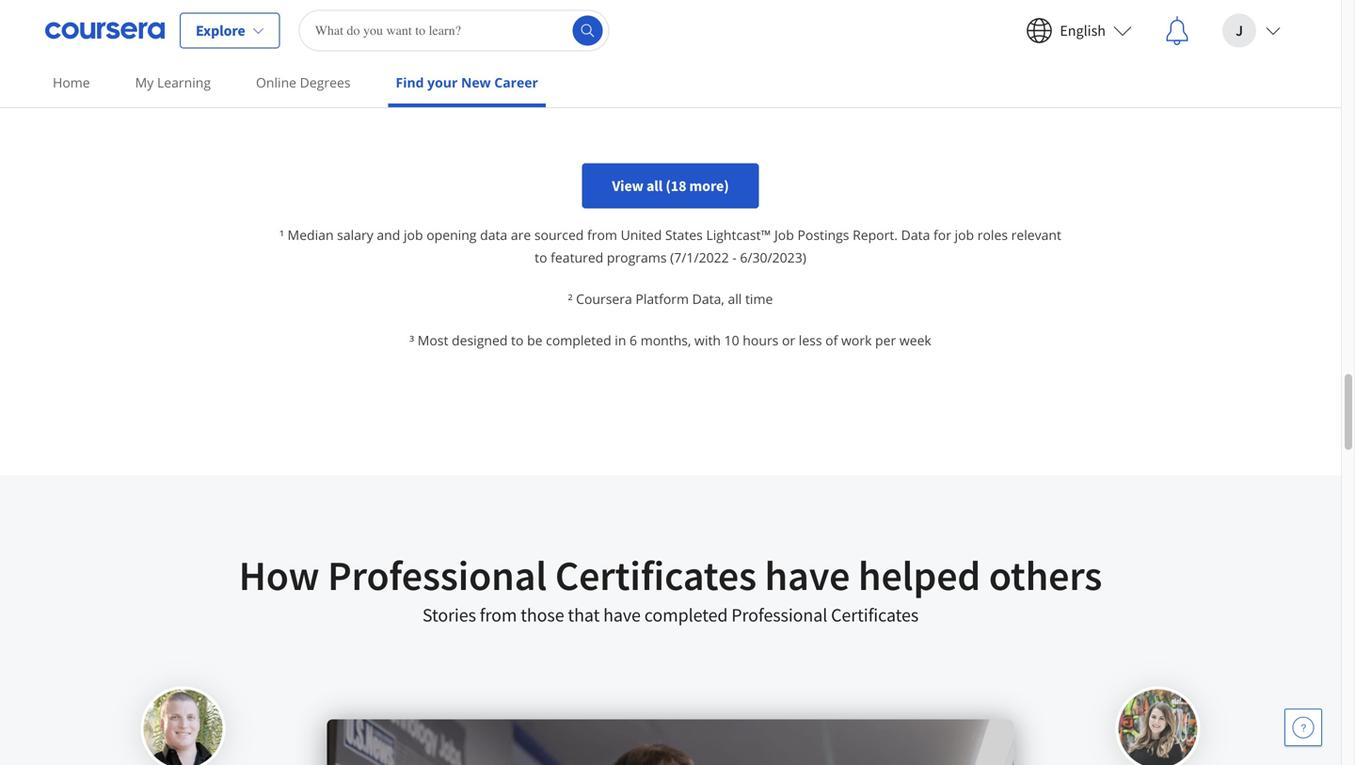 Task type: vqa. For each thing, say whether or not it's contained in the screenshot.
the leftmost Credentials from leading partners
yes



Task type: locate. For each thing, give the bounding box(es) containing it.
leading
[[1025, 6, 1072, 24], [171, 6, 218, 25], [598, 6, 645, 25]]

completed inside how professional certificates have helped others stories from those that have completed professional certificates
[[644, 603, 728, 627]]

professional
[[328, 549, 547, 601], [731, 603, 827, 627]]

1 horizontal spatial leading
[[598, 6, 645, 25]]

how professional certificates have helped others stories from those that have completed professional certificates
[[239, 549, 1102, 627]]

1 vertical spatial certificates
[[831, 603, 919, 627]]

0 horizontal spatial to
[[511, 331, 524, 349]]

to down sourced
[[535, 249, 547, 266]]

and
[[377, 226, 400, 244]]

credentials for second credentials from leading partners button from right
[[488, 6, 561, 25]]

1 horizontal spatial partners
[[648, 6, 702, 25]]

lightcast™
[[706, 226, 771, 244]]

data
[[480, 226, 507, 244]]

per
[[875, 331, 896, 349]]

job right for
[[955, 226, 974, 244]]

those
[[521, 603, 564, 627]]

0 horizontal spatial leading
[[171, 6, 218, 25]]

data
[[901, 226, 930, 244]]

to inside the ¹ median salary and job opening data are sourced from united states lightcast™ job postings report. data for job roles relevant to featured programs (7/1/2022 - 6/30/2023)
[[535, 249, 547, 266]]

are
[[511, 226, 531, 244]]

credentials from leading partners button
[[45, 0, 442, 88], [472, 0, 869, 88], [899, 0, 1296, 88]]

0 horizontal spatial professional
[[328, 549, 547, 601]]

0 vertical spatial certificates
[[555, 549, 757, 601]]

0 vertical spatial to
[[535, 249, 547, 266]]

from for second credentials from leading partners button from right
[[564, 6, 595, 25]]

my
[[135, 73, 154, 91]]

coursera image
[[45, 16, 165, 46]]

credentials from leading partners
[[915, 6, 1129, 24], [61, 6, 276, 25], [488, 6, 702, 25]]

1 horizontal spatial credentials
[[488, 6, 561, 25]]

all inside view all (18 more) button
[[646, 177, 663, 195]]

certificates down helped
[[831, 603, 919, 627]]

united
[[621, 226, 662, 244]]

months,
[[641, 331, 691, 349]]

job right the and
[[404, 226, 423, 244]]

0 horizontal spatial have
[[603, 603, 641, 627]]

1 horizontal spatial certificates
[[831, 603, 919, 627]]

english button
[[1011, 0, 1147, 61]]

1 horizontal spatial professional
[[731, 603, 827, 627]]

0 horizontal spatial credentials
[[61, 6, 134, 25]]

0 vertical spatial completed
[[546, 331, 611, 349]]

1 horizontal spatial credentials from leading partners button
[[472, 0, 869, 88]]

0 vertical spatial all
[[646, 177, 663, 195]]

¹
[[280, 226, 284, 244]]

be
[[527, 331, 543, 349]]

0 vertical spatial have
[[765, 549, 850, 601]]

1 horizontal spatial credentials from leading partners
[[488, 6, 702, 25]]

leading for first credentials from leading partners button from the right
[[1025, 6, 1072, 24]]

for
[[933, 226, 951, 244]]

2 horizontal spatial credentials
[[915, 6, 988, 24]]

find
[[396, 73, 424, 91]]

to left be
[[511, 331, 524, 349]]

certificates up that
[[555, 549, 757, 601]]

data,
[[692, 290, 724, 308]]

salary
[[337, 226, 373, 244]]

1 horizontal spatial completed
[[644, 603, 728, 627]]

others
[[989, 549, 1102, 601]]

2 horizontal spatial partners
[[1075, 6, 1129, 24]]

0 horizontal spatial credentials from leading partners
[[61, 6, 276, 25]]

my learning link
[[128, 61, 218, 104]]

have
[[765, 549, 850, 601], [603, 603, 641, 627]]

job
[[774, 226, 794, 244]]

2 horizontal spatial leading
[[1025, 6, 1072, 24]]

completed
[[546, 331, 611, 349], [644, 603, 728, 627]]

states
[[665, 226, 703, 244]]

that
[[568, 603, 600, 627]]

1 vertical spatial professional
[[731, 603, 827, 627]]

0 vertical spatial professional
[[328, 549, 547, 601]]

0 horizontal spatial credentials from leading partners button
[[45, 0, 442, 88]]

-
[[732, 249, 737, 266]]

to
[[535, 249, 547, 266], [511, 331, 524, 349]]

opening
[[426, 226, 477, 244]]

1 vertical spatial have
[[603, 603, 641, 627]]

home
[[53, 73, 90, 91]]

1 job from the left
[[404, 226, 423, 244]]

partners for first credentials from leading partners button from the right
[[1075, 6, 1129, 24]]

online degrees link
[[248, 61, 358, 104]]

job
[[404, 226, 423, 244], [955, 226, 974, 244]]

from inside the ¹ median salary and job opening data are sourced from united states lightcast™ job postings report. data for job roles relevant to featured programs (7/1/2022 - 6/30/2023)
[[587, 226, 617, 244]]

roles
[[977, 226, 1008, 244]]

from
[[991, 6, 1022, 24], [137, 6, 168, 25], [564, 6, 595, 25], [587, 226, 617, 244], [480, 603, 517, 627]]

0 horizontal spatial job
[[404, 226, 423, 244]]

week
[[899, 331, 931, 349]]

1 horizontal spatial job
[[955, 226, 974, 244]]

partners
[[1075, 6, 1129, 24], [221, 6, 276, 25], [648, 6, 702, 25]]

²
[[568, 290, 573, 308]]

1 vertical spatial completed
[[644, 603, 728, 627]]

j button
[[1207, 0, 1296, 61]]

featured
[[551, 249, 603, 266]]

credentials
[[915, 6, 988, 24], [61, 6, 134, 25], [488, 6, 561, 25]]

degrees
[[300, 73, 351, 91]]

2 horizontal spatial credentials from leading partners button
[[899, 0, 1296, 88]]

postings
[[797, 226, 849, 244]]

most
[[418, 331, 448, 349]]

³
[[410, 331, 414, 349]]

2 credentials from leading partners button from the left
[[472, 0, 869, 88]]

all left (18
[[646, 177, 663, 195]]

all left time
[[728, 290, 742, 308]]

2 job from the left
[[955, 226, 974, 244]]

from for first credentials from leading partners button from the right
[[991, 6, 1022, 24]]

2 horizontal spatial credentials from leading partners
[[915, 6, 1129, 24]]

1 horizontal spatial to
[[535, 249, 547, 266]]

1 vertical spatial to
[[511, 331, 524, 349]]

platform
[[636, 290, 689, 308]]

time
[[745, 290, 773, 308]]

certificates
[[555, 549, 757, 601], [831, 603, 919, 627]]

all
[[646, 177, 663, 195], [728, 290, 742, 308]]

0 horizontal spatial all
[[646, 177, 663, 195]]

None search field
[[299, 10, 610, 51]]

leading for second credentials from leading partners button from right
[[598, 6, 645, 25]]

from inside how professional certificates have helped others stories from those that have completed professional certificates
[[480, 603, 517, 627]]

What do you want to learn? text field
[[299, 10, 610, 51]]

helped
[[858, 549, 981, 601]]

1 horizontal spatial all
[[728, 290, 742, 308]]

designed
[[452, 331, 508, 349]]

1 horizontal spatial have
[[765, 549, 850, 601]]

0 horizontal spatial partners
[[221, 6, 276, 25]]



Task type: describe. For each thing, give the bounding box(es) containing it.
in
[[615, 331, 626, 349]]

view all (18 more) button
[[582, 163, 759, 209]]

less
[[799, 331, 822, 349]]

leading for third credentials from leading partners button from right
[[171, 6, 218, 25]]

programs
[[607, 249, 667, 266]]

(18
[[666, 177, 686, 195]]

how
[[239, 549, 319, 601]]

credentials for third credentials from leading partners button from right
[[61, 6, 134, 25]]

english
[[1060, 21, 1106, 40]]

partners for third credentials from leading partners button from right
[[221, 6, 276, 25]]

explore
[[196, 21, 245, 40]]

j
[[1236, 21, 1243, 40]]

your
[[427, 73, 458, 91]]

sourced
[[534, 226, 584, 244]]

0 horizontal spatial certificates
[[555, 549, 757, 601]]

² coursera platform data, all time
[[568, 290, 773, 308]]

¹ median salary and job opening data are sourced from united states lightcast™ job postings report. data for job roles relevant to featured programs (7/1/2022 - 6/30/2023)
[[280, 226, 1061, 266]]

6/30/2023)
[[740, 249, 806, 266]]

career
[[494, 73, 538, 91]]

relevant
[[1011, 226, 1061, 244]]

online
[[256, 73, 296, 91]]

work
[[841, 331, 872, 349]]

(7/1/2022
[[670, 249, 729, 266]]

3 credentials from leading partners button from the left
[[899, 0, 1296, 88]]

help center image
[[1292, 716, 1315, 739]]

1 vertical spatial all
[[728, 290, 742, 308]]

³ most designed to be completed in 6 months, with 10 hours or less of work per week
[[410, 331, 931, 349]]

stories
[[422, 603, 476, 627]]

6
[[630, 331, 637, 349]]

or
[[782, 331, 795, 349]]

10
[[724, 331, 739, 349]]

home link
[[45, 61, 98, 104]]

find your new career link
[[388, 61, 546, 107]]

view all (18 more)
[[612, 177, 729, 195]]

0 horizontal spatial completed
[[546, 331, 611, 349]]

partners for second credentials from leading partners button from right
[[648, 6, 702, 25]]

more)
[[689, 177, 729, 195]]

my learning
[[135, 73, 211, 91]]

view
[[612, 177, 644, 195]]

learning
[[157, 73, 211, 91]]

median
[[288, 226, 334, 244]]

find your new career
[[396, 73, 538, 91]]

online degrees
[[256, 73, 351, 91]]

hours
[[743, 331, 779, 349]]

from for third credentials from leading partners button from right
[[137, 6, 168, 25]]

explore button
[[180, 13, 280, 48]]

of
[[825, 331, 838, 349]]

coursera
[[576, 290, 632, 308]]

with
[[695, 331, 721, 349]]

credentials for first credentials from leading partners button from the right
[[915, 6, 988, 24]]

report.
[[853, 226, 898, 244]]

new
[[461, 73, 491, 91]]

1 credentials from leading partners button from the left
[[45, 0, 442, 88]]



